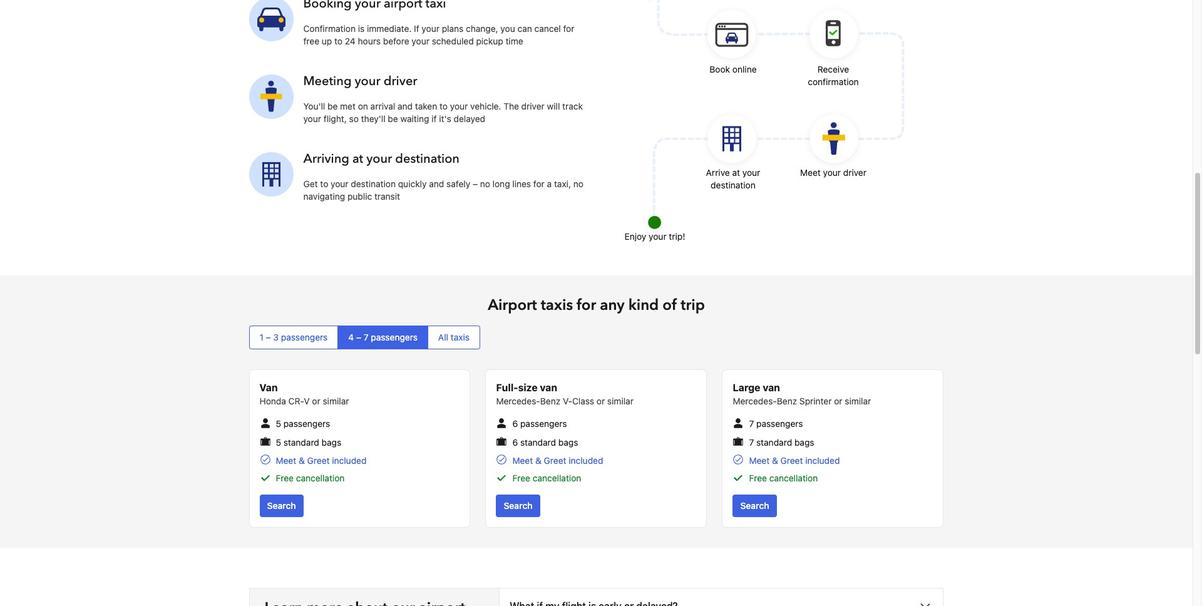 Task type: describe. For each thing, give the bounding box(es) containing it.
large van mercedes-benz sprinter or similar
[[733, 382, 871, 407]]

standard for van
[[520, 437, 556, 448]]

meet for van
[[512, 455, 533, 466]]

scheduled
[[432, 36, 474, 47]]

benz inside full-size van mercedes-benz v-class or similar
[[540, 396, 560, 407]]

search for van
[[504, 500, 533, 511]]

to inside confirmation is immediate. if your plans change, you can cancel for free up to 24 hours before your scheduled pickup time
[[334, 36, 343, 47]]

public
[[347, 191, 372, 202]]

immediate.
[[367, 23, 412, 34]]

large
[[733, 382, 760, 393]]

– for 4 – 7 passengers
[[356, 332, 361, 343]]

search button for cr-
[[260, 495, 303, 517]]

get
[[303, 179, 318, 189]]

bags for cr-
[[322, 437, 341, 448]]

greet for mercedes-
[[780, 455, 803, 466]]

enjoy your trip!
[[625, 231, 685, 242]]

plans
[[442, 23, 463, 34]]

passengers right 4
[[371, 332, 418, 343]]

book online
[[710, 64, 757, 75]]

safely
[[446, 179, 470, 189]]

so
[[349, 114, 359, 124]]

cancellation for cr-
[[296, 473, 345, 483]]

meeting
[[303, 73, 352, 90]]

book
[[710, 64, 730, 75]]

time
[[506, 36, 523, 47]]

meet for mercedes-
[[749, 455, 770, 466]]

free cancellation for mercedes-
[[749, 473, 818, 483]]

arrive at your destination
[[706, 167, 760, 191]]

track
[[562, 101, 583, 112]]

3
[[273, 332, 279, 343]]

passengers for van
[[283, 419, 330, 429]]

free cancellation for cr-
[[276, 473, 345, 483]]

6 standard bags
[[512, 437, 578, 448]]

included for mercedes-
[[805, 455, 840, 466]]

booking airport taxi image for confirmation is immediate. if your plans change, you can cancel for free up to 24 hours before your scheduled pickup time
[[249, 0, 293, 41]]

v-
[[563, 396, 572, 407]]

any
[[600, 295, 625, 316]]

before
[[383, 36, 409, 47]]

vehicle.
[[470, 101, 501, 112]]

cancellation for van
[[533, 473, 581, 483]]

free cancellation for van
[[512, 473, 581, 483]]

passengers right 3
[[281, 332, 328, 343]]

v
[[304, 396, 310, 407]]

6 passengers
[[512, 419, 567, 429]]

transit
[[374, 191, 400, 202]]

7 inside sort results by element
[[364, 332, 369, 343]]

online
[[732, 64, 757, 75]]

lines
[[512, 179, 531, 189]]

a
[[547, 179, 552, 189]]

meeting your driver
[[303, 73, 417, 90]]

5 passengers
[[276, 419, 330, 429]]

receive confirmation
[[808, 64, 859, 87]]

included for cr-
[[332, 455, 367, 466]]

met
[[340, 101, 356, 112]]

6 for 6 standard bags
[[512, 437, 518, 448]]

4 – 7 passengers
[[348, 332, 418, 343]]

navigating
[[303, 191, 345, 202]]

meet your driver
[[800, 167, 867, 178]]

destination for arriving at your destination
[[395, 151, 460, 167]]

at for arriving
[[352, 151, 363, 167]]

arrival
[[370, 101, 395, 112]]

to inside you'll be met on arrival and taken to your vehicle. the driver will track your flight, so they'll be waiting if it's delayed
[[440, 101, 448, 112]]

destination for arrive at your destination
[[711, 180, 756, 191]]

meet & greet included for van
[[512, 455, 603, 466]]

taxis for airport
[[541, 295, 573, 316]]

van honda cr-v or similar
[[260, 382, 349, 407]]

or inside full-size van mercedes-benz v-class or similar
[[597, 396, 605, 407]]

get to your destination quickly and safely – no long lines for a taxi, no navigating public transit
[[303, 179, 583, 202]]

full-size van mercedes-benz v-class or similar
[[496, 382, 634, 407]]

size
[[518, 382, 538, 393]]

driver inside you'll be met on arrival and taken to your vehicle. the driver will track your flight, so they'll be waiting if it's delayed
[[521, 101, 545, 112]]

standard for cr-
[[283, 437, 319, 448]]

hours
[[358, 36, 381, 47]]

the
[[504, 101, 519, 112]]

benz inside large van mercedes-benz sprinter or similar
[[777, 396, 797, 407]]

if
[[432, 114, 437, 124]]

all
[[438, 332, 448, 343]]

class
[[572, 396, 594, 407]]

free for cr-
[[276, 473, 294, 483]]

you'll be met on arrival and taken to your vehicle. the driver will track your flight, so they'll be waiting if it's delayed
[[303, 101, 583, 124]]

search button for van
[[496, 495, 540, 517]]

cr-
[[288, 396, 304, 407]]

– inside get to your destination quickly and safely – no long lines for a taxi, no navigating public transit
[[473, 179, 478, 189]]

arriving
[[303, 151, 349, 167]]

up
[[322, 36, 332, 47]]

taxis for all
[[451, 332, 470, 343]]

mercedes- inside full-size van mercedes-benz v-class or similar
[[496, 396, 540, 407]]

taken
[[415, 101, 437, 112]]

pickup
[[476, 36, 503, 47]]

greet for cr-
[[307, 455, 330, 466]]

driver for meet your driver
[[843, 167, 867, 178]]

5 for 5 passengers
[[276, 419, 281, 429]]

1
[[260, 332, 263, 343]]

free
[[303, 36, 319, 47]]

0 horizontal spatial be
[[327, 101, 338, 112]]

1 no from the left
[[480, 179, 490, 189]]

7 passengers
[[749, 419, 803, 429]]

quickly
[[398, 179, 427, 189]]

driver for meeting your driver
[[384, 73, 417, 90]]

passengers for full-size van
[[520, 419, 567, 429]]



Task type: locate. For each thing, give the bounding box(es) containing it.
1 horizontal spatial for
[[563, 23, 574, 34]]

0 vertical spatial 7
[[364, 332, 369, 343]]

1 benz from the left
[[540, 396, 560, 407]]

1 horizontal spatial free
[[512, 473, 530, 483]]

1 van from the left
[[540, 382, 557, 393]]

3 free from the left
[[749, 473, 767, 483]]

at right arrive
[[732, 167, 740, 178]]

2 vertical spatial 7
[[749, 437, 754, 448]]

0 horizontal spatial –
[[266, 332, 271, 343]]

1 vertical spatial 6
[[512, 437, 518, 448]]

bags
[[322, 437, 341, 448], [558, 437, 578, 448], [794, 437, 814, 448]]

passengers up '5 standard bags' on the left of page
[[283, 419, 330, 429]]

2 greet from the left
[[544, 455, 566, 466]]

1 horizontal spatial driver
[[521, 101, 545, 112]]

at inside arrive at your destination
[[732, 167, 740, 178]]

3 or from the left
[[834, 396, 842, 407]]

1 vertical spatial driver
[[521, 101, 545, 112]]

0 vertical spatial for
[[563, 23, 574, 34]]

2 horizontal spatial &
[[772, 455, 778, 466]]

booking airport taxi image for you'll be met on arrival and taken to your vehicle. the driver will track your flight, so they'll be waiting if it's delayed
[[249, 74, 293, 119]]

1 & from the left
[[299, 455, 305, 466]]

free down '6 standard bags'
[[512, 473, 530, 483]]

greet down '6 standard bags'
[[544, 455, 566, 466]]

1 horizontal spatial cancellation
[[533, 473, 581, 483]]

6 down 6 passengers
[[512, 437, 518, 448]]

no
[[480, 179, 490, 189], [573, 179, 583, 189]]

1 standard from the left
[[283, 437, 319, 448]]

2 horizontal spatial standard
[[756, 437, 792, 448]]

0 horizontal spatial no
[[480, 179, 490, 189]]

3 cancellation from the left
[[769, 473, 818, 483]]

0 vertical spatial be
[[327, 101, 338, 112]]

1 – 3 passengers
[[260, 332, 328, 343]]

included down 7 standard bags on the bottom
[[805, 455, 840, 466]]

1 search from the left
[[267, 500, 296, 511]]

search button
[[260, 495, 303, 517], [496, 495, 540, 517], [733, 495, 777, 517]]

5 down 5 passengers
[[276, 437, 281, 448]]

and inside you'll be met on arrival and taken to your vehicle. the driver will track your flight, so they'll be waiting if it's delayed
[[398, 101, 413, 112]]

passengers up '6 standard bags'
[[520, 419, 567, 429]]

3 bags from the left
[[794, 437, 814, 448]]

2 horizontal spatial greet
[[780, 455, 803, 466]]

will
[[547, 101, 560, 112]]

bags for mercedes-
[[794, 437, 814, 448]]

7 standard bags
[[749, 437, 814, 448]]

van right large
[[763, 382, 780, 393]]

search
[[267, 500, 296, 511], [504, 500, 533, 511], [740, 500, 769, 511]]

5 down the honda
[[276, 419, 281, 429]]

for left any
[[577, 295, 596, 316]]

your inside get to your destination quickly and safely – no long lines for a taxi, no navigating public transit
[[331, 179, 349, 189]]

bags for van
[[558, 437, 578, 448]]

1 horizontal spatial and
[[429, 179, 444, 189]]

1 horizontal spatial –
[[356, 332, 361, 343]]

24
[[345, 36, 355, 47]]

benz left v-
[[540, 396, 560, 407]]

waiting
[[400, 114, 429, 124]]

on
[[358, 101, 368, 112]]

meet for cr-
[[276, 455, 296, 466]]

honda
[[260, 396, 286, 407]]

full-
[[496, 382, 518, 393]]

0 horizontal spatial at
[[352, 151, 363, 167]]

van right size on the bottom left of the page
[[540, 382, 557, 393]]

3 meet & greet included from the left
[[749, 455, 840, 466]]

similar right 'v'
[[323, 396, 349, 407]]

meet & greet included down '6 standard bags'
[[512, 455, 603, 466]]

0 horizontal spatial driver
[[384, 73, 417, 90]]

2 bags from the left
[[558, 437, 578, 448]]

0 vertical spatial taxis
[[541, 295, 573, 316]]

taxis inside sort results by element
[[451, 332, 470, 343]]

3 standard from the left
[[756, 437, 792, 448]]

bags down 5 passengers
[[322, 437, 341, 448]]

or right sprinter
[[834, 396, 842, 407]]

1 meet & greet included from the left
[[276, 455, 367, 466]]

0 horizontal spatial free cancellation
[[276, 473, 345, 483]]

1 horizontal spatial bags
[[558, 437, 578, 448]]

1 horizontal spatial to
[[334, 36, 343, 47]]

it's
[[439, 114, 451, 124]]

0 horizontal spatial &
[[299, 455, 305, 466]]

of
[[663, 295, 677, 316]]

free cancellation down '5 standard bags' on the left of page
[[276, 473, 345, 483]]

1 greet from the left
[[307, 455, 330, 466]]

4
[[348, 332, 354, 343]]

& for cr-
[[299, 455, 305, 466]]

0 vertical spatial 5
[[276, 419, 281, 429]]

2 search button from the left
[[496, 495, 540, 517]]

1 horizontal spatial standard
[[520, 437, 556, 448]]

1 horizontal spatial search button
[[496, 495, 540, 517]]

3 included from the left
[[805, 455, 840, 466]]

to
[[334, 36, 343, 47], [440, 101, 448, 112], [320, 179, 328, 189]]

meet & greet included down 7 standard bags on the bottom
[[749, 455, 840, 466]]

& for mercedes-
[[772, 455, 778, 466]]

for left a at the top left
[[533, 179, 545, 189]]

no right taxi,
[[573, 179, 583, 189]]

all taxis
[[438, 332, 470, 343]]

1 vertical spatial 7
[[749, 419, 754, 429]]

2 5 from the top
[[276, 437, 281, 448]]

6 for 6 passengers
[[512, 419, 518, 429]]

2 horizontal spatial search button
[[733, 495, 777, 517]]

3 & from the left
[[772, 455, 778, 466]]

2 horizontal spatial meet & greet included
[[749, 455, 840, 466]]

1 5 from the top
[[276, 419, 281, 429]]

to right 'up'
[[334, 36, 343, 47]]

1 horizontal spatial or
[[597, 396, 605, 407]]

enjoy
[[625, 231, 646, 242]]

confirmation
[[303, 23, 356, 34]]

& down '6 standard bags'
[[535, 455, 541, 466]]

7 up 7 standard bags on the bottom
[[749, 419, 754, 429]]

3 search button from the left
[[733, 495, 777, 517]]

2 free cancellation from the left
[[512, 473, 581, 483]]

and for meeting your driver
[[398, 101, 413, 112]]

7 right 4
[[364, 332, 369, 343]]

2 van from the left
[[763, 382, 780, 393]]

– right "safely"
[[473, 179, 478, 189]]

for inside confirmation is immediate. if your plans change, you can cancel for free up to 24 hours before your scheduled pickup time
[[563, 23, 574, 34]]

trip
[[681, 295, 705, 316]]

they'll
[[361, 114, 385, 124]]

2 vertical spatial driver
[[843, 167, 867, 178]]

2 horizontal spatial search
[[740, 500, 769, 511]]

for right cancel
[[563, 23, 574, 34]]

0 vertical spatial driver
[[384, 73, 417, 90]]

standard down 7 passengers
[[756, 437, 792, 448]]

0 horizontal spatial meet & greet included
[[276, 455, 367, 466]]

2 standard from the left
[[520, 437, 556, 448]]

search button for mercedes-
[[733, 495, 777, 517]]

passengers
[[281, 332, 328, 343], [371, 332, 418, 343], [283, 419, 330, 429], [520, 419, 567, 429], [756, 419, 803, 429]]

cancel
[[534, 23, 561, 34]]

& down 7 standard bags on the bottom
[[772, 455, 778, 466]]

1 mercedes- from the left
[[496, 396, 540, 407]]

& down '5 standard bags' on the left of page
[[299, 455, 305, 466]]

& for van
[[535, 455, 541, 466]]

similar inside full-size van mercedes-benz v-class or similar
[[607, 396, 634, 407]]

confirmation is immediate. if your plans change, you can cancel for free up to 24 hours before your scheduled pickup time
[[303, 23, 574, 47]]

is
[[358, 23, 365, 34]]

can
[[517, 23, 532, 34]]

similar inside large van mercedes-benz sprinter or similar
[[845, 396, 871, 407]]

standard down 5 passengers
[[283, 437, 319, 448]]

2 horizontal spatial similar
[[845, 396, 871, 407]]

2 horizontal spatial to
[[440, 101, 448, 112]]

change,
[[466, 23, 498, 34]]

1 horizontal spatial benz
[[777, 396, 797, 407]]

similar right sprinter
[[845, 396, 871, 407]]

or inside "van honda cr-v or similar"
[[312, 396, 320, 407]]

to inside get to your destination quickly and safely – no long lines for a taxi, no navigating public transit
[[320, 179, 328, 189]]

delayed
[[454, 114, 485, 124]]

0 horizontal spatial search
[[267, 500, 296, 511]]

0 horizontal spatial cancellation
[[296, 473, 345, 483]]

3 free cancellation from the left
[[749, 473, 818, 483]]

free for van
[[512, 473, 530, 483]]

or right class
[[597, 396, 605, 407]]

0 vertical spatial and
[[398, 101, 413, 112]]

and
[[398, 101, 413, 112], [429, 179, 444, 189]]

0 horizontal spatial to
[[320, 179, 328, 189]]

1 horizontal spatial mercedes-
[[733, 396, 777, 407]]

your inside arrive at your destination
[[742, 167, 760, 178]]

mercedes- inside large van mercedes-benz sprinter or similar
[[733, 396, 777, 407]]

airport taxis for any kind of trip
[[488, 295, 705, 316]]

2 horizontal spatial –
[[473, 179, 478, 189]]

1 horizontal spatial taxis
[[541, 295, 573, 316]]

free down '5 standard bags' on the left of page
[[276, 473, 294, 483]]

2 horizontal spatial bags
[[794, 437, 814, 448]]

benz
[[540, 396, 560, 407], [777, 396, 797, 407]]

or
[[312, 396, 320, 407], [597, 396, 605, 407], [834, 396, 842, 407]]

2 or from the left
[[597, 396, 605, 407]]

destination inside get to your destination quickly and safely – no long lines for a taxi, no navigating public transit
[[351, 179, 396, 189]]

1 vertical spatial for
[[533, 179, 545, 189]]

if
[[414, 23, 419, 34]]

1 horizontal spatial search
[[504, 500, 533, 511]]

0 horizontal spatial or
[[312, 396, 320, 407]]

free for mercedes-
[[749, 473, 767, 483]]

1 free cancellation from the left
[[276, 473, 345, 483]]

1 or from the left
[[312, 396, 320, 407]]

cancellation
[[296, 473, 345, 483], [533, 473, 581, 483], [769, 473, 818, 483]]

arrive
[[706, 167, 730, 178]]

0 horizontal spatial taxis
[[451, 332, 470, 343]]

or inside large van mercedes-benz sprinter or similar
[[834, 396, 842, 407]]

trip!
[[669, 231, 685, 242]]

1 cancellation from the left
[[296, 473, 345, 483]]

0 horizontal spatial for
[[533, 179, 545, 189]]

1 search button from the left
[[260, 495, 303, 517]]

booking airport taxi image
[[249, 0, 293, 41], [642, 0, 905, 236], [249, 74, 293, 119], [249, 152, 293, 197]]

taxis
[[541, 295, 573, 316], [451, 332, 470, 343]]

0 horizontal spatial benz
[[540, 396, 560, 407]]

–
[[473, 179, 478, 189], [266, 332, 271, 343], [356, 332, 361, 343]]

2 vertical spatial to
[[320, 179, 328, 189]]

2 mercedes- from the left
[[733, 396, 777, 407]]

0 horizontal spatial van
[[540, 382, 557, 393]]

2 search from the left
[[504, 500, 533, 511]]

driver
[[384, 73, 417, 90], [521, 101, 545, 112], [843, 167, 867, 178]]

1 horizontal spatial meet & greet included
[[512, 455, 603, 466]]

be down arrival
[[388, 114, 398, 124]]

1 horizontal spatial &
[[535, 455, 541, 466]]

similar
[[323, 396, 349, 407], [607, 396, 634, 407], [845, 396, 871, 407]]

2 cancellation from the left
[[533, 473, 581, 483]]

mercedes- down size on the bottom left of the page
[[496, 396, 540, 407]]

cancellation down '5 standard bags' on the left of page
[[296, 473, 345, 483]]

standard down 6 passengers
[[520, 437, 556, 448]]

greet
[[307, 455, 330, 466], [544, 455, 566, 466], [780, 455, 803, 466]]

free down 7 standard bags on the bottom
[[749, 473, 767, 483]]

van inside full-size van mercedes-benz v-class or similar
[[540, 382, 557, 393]]

your
[[422, 23, 439, 34], [412, 36, 429, 47], [355, 73, 380, 90], [450, 101, 468, 112], [303, 114, 321, 124], [366, 151, 392, 167], [742, 167, 760, 178], [823, 167, 841, 178], [331, 179, 349, 189], [649, 231, 667, 242]]

0 horizontal spatial search button
[[260, 495, 303, 517]]

van inside large van mercedes-benz sprinter or similar
[[763, 382, 780, 393]]

1 horizontal spatial van
[[763, 382, 780, 393]]

1 vertical spatial be
[[388, 114, 398, 124]]

3 greet from the left
[[780, 455, 803, 466]]

– for 1 – 3 passengers
[[266, 332, 271, 343]]

and up waiting
[[398, 101, 413, 112]]

cancellation down '6 standard bags'
[[533, 473, 581, 483]]

1 similar from the left
[[323, 396, 349, 407]]

included down '6 standard bags'
[[569, 455, 603, 466]]

2 vertical spatial for
[[577, 295, 596, 316]]

7 for 7 passengers
[[749, 419, 754, 429]]

included down '5 standard bags' on the left of page
[[332, 455, 367, 466]]

0 horizontal spatial mercedes-
[[496, 396, 540, 407]]

2 horizontal spatial free cancellation
[[749, 473, 818, 483]]

at for arrive
[[732, 167, 740, 178]]

destination for get to your destination quickly and safely – no long lines for a taxi, no navigating public transit
[[351, 179, 396, 189]]

0 horizontal spatial bags
[[322, 437, 341, 448]]

1 vertical spatial 5
[[276, 437, 281, 448]]

bags down 7 passengers
[[794, 437, 814, 448]]

5 for 5 standard bags
[[276, 437, 281, 448]]

1 horizontal spatial be
[[388, 114, 398, 124]]

or right 'v'
[[312, 396, 320, 407]]

be up flight,
[[327, 101, 338, 112]]

sort results by element
[[249, 326, 944, 350]]

van
[[540, 382, 557, 393], [763, 382, 780, 393]]

1 horizontal spatial no
[[573, 179, 583, 189]]

1 bags from the left
[[322, 437, 341, 448]]

2 free from the left
[[512, 473, 530, 483]]

1 vertical spatial to
[[440, 101, 448, 112]]

greet down '5 standard bags' on the left of page
[[307, 455, 330, 466]]

to up it's
[[440, 101, 448, 112]]

similar inside "van honda cr-v or similar"
[[323, 396, 349, 407]]

2 horizontal spatial for
[[577, 295, 596, 316]]

taxis right airport
[[541, 295, 573, 316]]

2 no from the left
[[573, 179, 583, 189]]

2 & from the left
[[535, 455, 541, 466]]

arriving at your destination
[[303, 151, 460, 167]]

free cancellation down 7 standard bags on the bottom
[[749, 473, 818, 483]]

2 similar from the left
[[607, 396, 634, 407]]

destination inside arrive at your destination
[[711, 180, 756, 191]]

2 6 from the top
[[512, 437, 518, 448]]

search for mercedes-
[[740, 500, 769, 511]]

free cancellation
[[276, 473, 345, 483], [512, 473, 581, 483], [749, 473, 818, 483]]

0 horizontal spatial free
[[276, 473, 294, 483]]

sprinter
[[800, 396, 832, 407]]

benz up 7 passengers
[[777, 396, 797, 407]]

1 horizontal spatial greet
[[544, 455, 566, 466]]

kind
[[628, 295, 659, 316]]

0 horizontal spatial greet
[[307, 455, 330, 466]]

for inside get to your destination quickly and safely – no long lines for a taxi, no navigating public transit
[[533, 179, 545, 189]]

3 similar from the left
[[845, 396, 871, 407]]

flight,
[[324, 114, 347, 124]]

you
[[501, 23, 515, 34]]

you'll
[[303, 101, 325, 112]]

7 down 7 passengers
[[749, 437, 754, 448]]

free cancellation down '6 standard bags'
[[512, 473, 581, 483]]

airport
[[488, 295, 537, 316]]

2 horizontal spatial included
[[805, 455, 840, 466]]

bags down 6 passengers
[[558, 437, 578, 448]]

cancellation for mercedes-
[[769, 473, 818, 483]]

2 horizontal spatial free
[[749, 473, 767, 483]]

0 horizontal spatial similar
[[323, 396, 349, 407]]

standard for mercedes-
[[756, 437, 792, 448]]

0 horizontal spatial standard
[[283, 437, 319, 448]]

2 horizontal spatial driver
[[843, 167, 867, 178]]

destination up quickly
[[395, 151, 460, 167]]

search for cr-
[[267, 500, 296, 511]]

meet & greet included
[[276, 455, 367, 466], [512, 455, 603, 466], [749, 455, 840, 466]]

7 for 7 standard bags
[[749, 437, 754, 448]]

5 standard bags
[[276, 437, 341, 448]]

mercedes- down large
[[733, 396, 777, 407]]

receive
[[818, 64, 849, 75]]

long
[[493, 179, 510, 189]]

destination up "public"
[[351, 179, 396, 189]]

1 horizontal spatial free cancellation
[[512, 473, 581, 483]]

1 free from the left
[[276, 473, 294, 483]]

1 horizontal spatial included
[[569, 455, 603, 466]]

6 up '6 standard bags'
[[512, 419, 518, 429]]

0 vertical spatial 6
[[512, 419, 518, 429]]

included
[[332, 455, 367, 466], [569, 455, 603, 466], [805, 455, 840, 466]]

at
[[352, 151, 363, 167], [732, 167, 740, 178]]

no left long
[[480, 179, 490, 189]]

1 horizontal spatial at
[[732, 167, 740, 178]]

2 benz from the left
[[777, 396, 797, 407]]

taxis right all
[[451, 332, 470, 343]]

0 vertical spatial to
[[334, 36, 343, 47]]

greet down 7 standard bags on the bottom
[[780, 455, 803, 466]]

destination down arrive
[[711, 180, 756, 191]]

1 6 from the top
[[512, 419, 518, 429]]

meet
[[800, 167, 821, 178], [276, 455, 296, 466], [512, 455, 533, 466], [749, 455, 770, 466]]

6
[[512, 419, 518, 429], [512, 437, 518, 448]]

mercedes-
[[496, 396, 540, 407], [733, 396, 777, 407]]

0 horizontal spatial and
[[398, 101, 413, 112]]

meet & greet included down '5 standard bags' on the left of page
[[276, 455, 367, 466]]

confirmation
[[808, 77, 859, 87]]

2 horizontal spatial or
[[834, 396, 842, 407]]

meet & greet included for cr-
[[276, 455, 367, 466]]

destination
[[395, 151, 460, 167], [351, 179, 396, 189], [711, 180, 756, 191]]

2 meet & greet included from the left
[[512, 455, 603, 466]]

and inside get to your destination quickly and safely – no long lines for a taxi, no navigating public transit
[[429, 179, 444, 189]]

– right 4
[[356, 332, 361, 343]]

included for van
[[569, 455, 603, 466]]

to up navigating
[[320, 179, 328, 189]]

7
[[364, 332, 369, 343], [749, 419, 754, 429], [749, 437, 754, 448]]

similar right class
[[607, 396, 634, 407]]

2 included from the left
[[569, 455, 603, 466]]

0 horizontal spatial included
[[332, 455, 367, 466]]

1 vertical spatial taxis
[[451, 332, 470, 343]]

1 included from the left
[[332, 455, 367, 466]]

meet & greet included for mercedes-
[[749, 455, 840, 466]]

2 horizontal spatial cancellation
[[769, 473, 818, 483]]

and for arriving at your destination
[[429, 179, 444, 189]]

cancellation down 7 standard bags on the bottom
[[769, 473, 818, 483]]

– right "1"
[[266, 332, 271, 343]]

1 horizontal spatial similar
[[607, 396, 634, 407]]

passengers for large van
[[756, 419, 803, 429]]

and left "safely"
[[429, 179, 444, 189]]

van
[[260, 382, 278, 393]]

greet for van
[[544, 455, 566, 466]]

taxi,
[[554, 179, 571, 189]]

booking airport taxi image for get to your destination quickly and safely – no long lines for a taxi, no navigating public transit
[[249, 152, 293, 197]]

at right arriving
[[352, 151, 363, 167]]

be
[[327, 101, 338, 112], [388, 114, 398, 124]]

passengers up 7 standard bags on the bottom
[[756, 419, 803, 429]]

1 vertical spatial and
[[429, 179, 444, 189]]

3 search from the left
[[740, 500, 769, 511]]



Task type: vqa. For each thing, say whether or not it's contained in the screenshot.
Aquàrium
no



